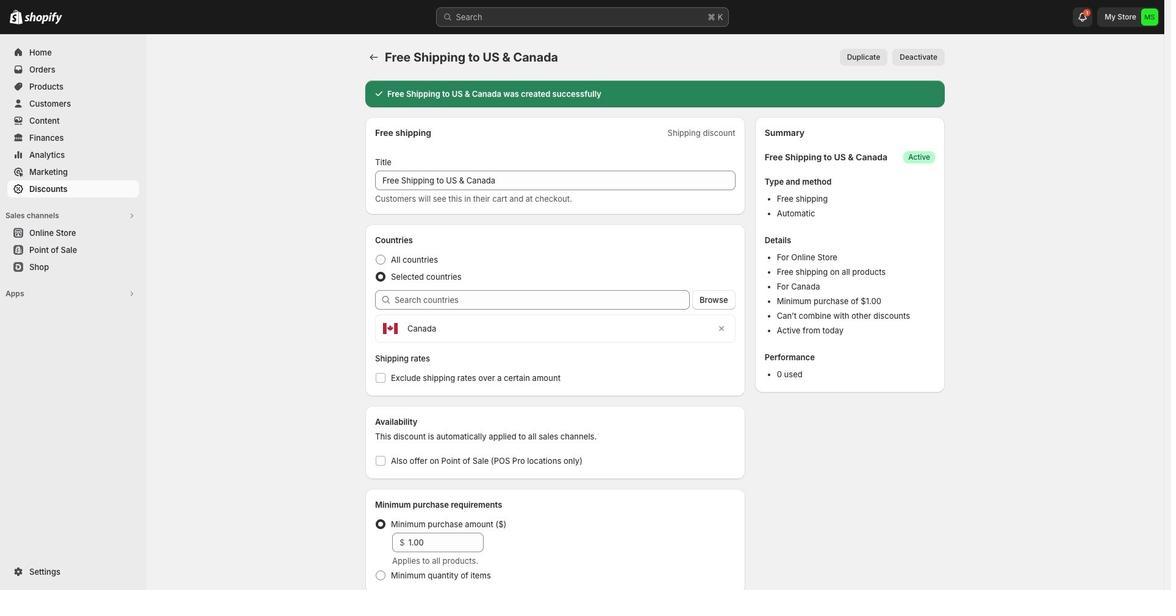 Task type: locate. For each thing, give the bounding box(es) containing it.
0 horizontal spatial shopify image
[[10, 10, 23, 24]]

my store image
[[1141, 9, 1158, 26]]

Search countries text field
[[395, 290, 690, 310]]

0.00 text field
[[408, 533, 484, 553]]

1 horizontal spatial shopify image
[[24, 12, 62, 24]]

None text field
[[375, 171, 735, 190]]

shopify image
[[10, 10, 23, 24], [24, 12, 62, 24]]



Task type: vqa. For each thing, say whether or not it's contained in the screenshot.
search countries TEXT FIELD
yes



